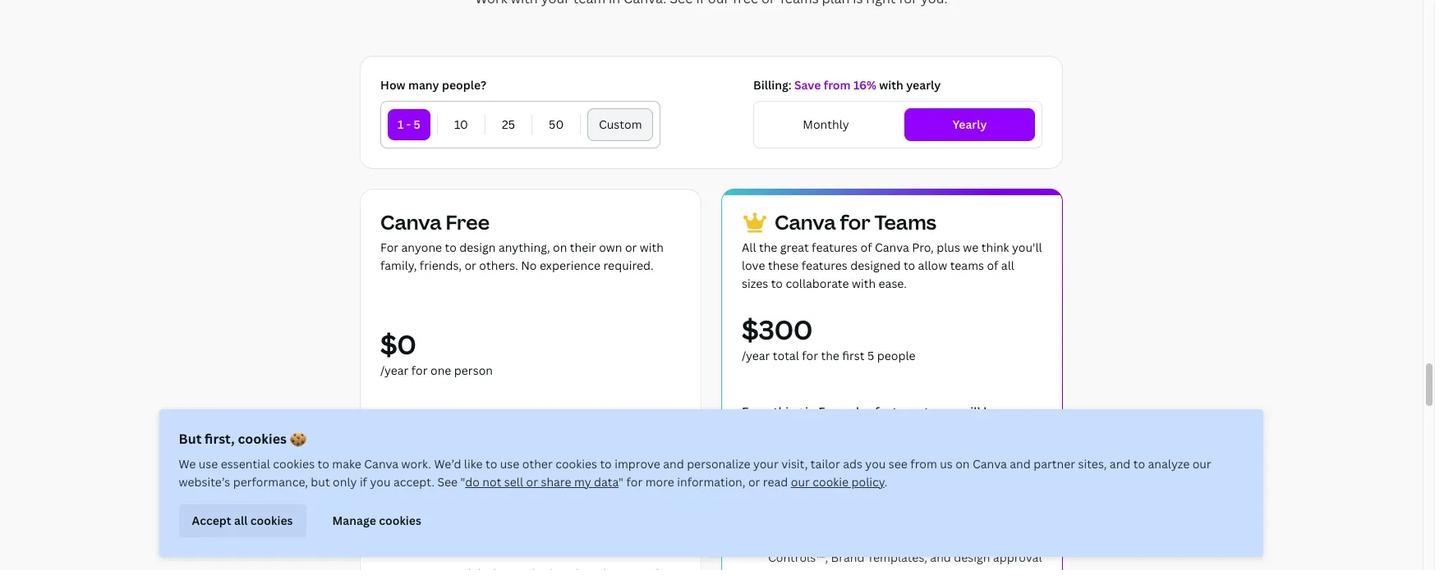Task type: vqa. For each thing, say whether or not it's contained in the screenshot.
2nd THE AND
yes



Task type: describe. For each thing, give the bounding box(es) containing it.
1 canva from the left
[[365, 457, 399, 472]]

information,
[[677, 475, 746, 490]]

1 vertical spatial you
[[370, 475, 391, 490]]

essential
[[221, 457, 271, 472]]

1 use from the left
[[199, 457, 218, 472]]

accept
[[192, 513, 232, 529]]

0 horizontal spatial our
[[791, 475, 810, 490]]

other
[[523, 457, 553, 472]]

2 canva from the left
[[973, 457, 1007, 472]]

website's
[[179, 475, 231, 490]]

see
[[438, 475, 458, 490]]

do not sell or share my data " for more information, or read our cookie policy .
[[466, 475, 888, 490]]

improve
[[615, 457, 661, 472]]

3 to from the left
[[600, 457, 612, 472]]

data
[[594, 475, 619, 490]]

but first, cookies 🍪
[[179, 430, 307, 448]]

1 horizontal spatial you
[[866, 457, 886, 472]]

🍪
[[290, 430, 307, 448]]

but
[[179, 430, 202, 448]]

1 or from the left
[[527, 475, 538, 490]]

our inside we use essential cookies to make canva work. we'd like to use other cookies to improve and personalize your visit, tailor ads you see from us on canva and partner sites, and to analyze our website's performance, but only if you accept. see "
[[1193, 457, 1212, 472]]

cookies down 'accept.' at left
[[379, 513, 422, 529]]

more
[[646, 475, 675, 490]]

my
[[575, 475, 592, 490]]

do not sell or share my data link
[[466, 475, 619, 490]]

share
[[541, 475, 572, 490]]

we
[[179, 457, 196, 472]]

2 and from the left
[[1010, 457, 1031, 472]]

1 and from the left
[[663, 457, 684, 472]]

2 or from the left
[[749, 475, 761, 490]]

" inside we use essential cookies to make canva work. we'd like to use other cookies to improve and personalize your visit, tailor ads you see from us on canva and partner sites, and to analyze our website's performance, but only if you accept. see "
[[461, 475, 466, 490]]

manage cookies button
[[320, 505, 435, 538]]

read
[[763, 475, 788, 490]]

cookies down 🍪
[[273, 457, 315, 472]]

accept all cookies
[[192, 513, 293, 529]]

2 " from the left
[[619, 475, 624, 490]]

do
[[466, 475, 480, 490]]

visit,
[[782, 457, 808, 472]]

policy
[[852, 475, 885, 490]]



Task type: locate. For each thing, give the bounding box(es) containing it.
if
[[360, 475, 368, 490]]

on
[[956, 457, 970, 472]]

your
[[754, 457, 779, 472]]

0 horizontal spatial "
[[461, 475, 466, 490]]

work.
[[402, 457, 432, 472]]

only
[[333, 475, 357, 490]]

but
[[311, 475, 330, 490]]

our cookie policy link
[[791, 475, 885, 490]]

cookies up my
[[556, 457, 598, 472]]

cookies up essential
[[238, 430, 287, 448]]

1 horizontal spatial and
[[1010, 457, 1031, 472]]

and left partner
[[1010, 457, 1031, 472]]

canva up if
[[365, 457, 399, 472]]

0 vertical spatial you
[[866, 457, 886, 472]]

and right sites,
[[1110, 457, 1131, 472]]

2 horizontal spatial and
[[1110, 457, 1131, 472]]

.
[[885, 475, 888, 490]]

our right 'analyze'
[[1193, 457, 1212, 472]]

our
[[1193, 457, 1212, 472], [791, 475, 810, 490]]

like
[[464, 457, 483, 472]]

3 and from the left
[[1110, 457, 1131, 472]]

accept all cookies button
[[179, 505, 306, 538]]

manage cookies
[[333, 513, 422, 529]]

you
[[866, 457, 886, 472], [370, 475, 391, 490]]

use
[[199, 457, 218, 472], [500, 457, 520, 472]]

we use essential cookies to make canva work. we'd like to use other cookies to improve and personalize your visit, tailor ads you see from us on canva and partner sites, and to analyze our website's performance, but only if you accept. see "
[[179, 457, 1212, 490]]

or left read
[[749, 475, 761, 490]]

0 horizontal spatial canva
[[365, 457, 399, 472]]

ads
[[843, 457, 863, 472]]

canva right on
[[973, 457, 1007, 472]]

and
[[663, 457, 684, 472], [1010, 457, 1031, 472], [1110, 457, 1131, 472]]

sites,
[[1079, 457, 1107, 472]]

or
[[527, 475, 538, 490], [749, 475, 761, 490]]

not
[[483, 475, 502, 490]]

1 horizontal spatial "
[[619, 475, 624, 490]]

you up policy
[[866, 457, 886, 472]]

" right "see"
[[461, 475, 466, 490]]

we'd
[[434, 457, 462, 472]]

all
[[235, 513, 248, 529]]

1 horizontal spatial our
[[1193, 457, 1212, 472]]

" left for
[[619, 475, 624, 490]]

to up 'data'
[[600, 457, 612, 472]]

"
[[461, 475, 466, 490], [619, 475, 624, 490]]

sell
[[505, 475, 524, 490]]

4 to from the left
[[1134, 457, 1146, 472]]

you right if
[[370, 475, 391, 490]]

0 horizontal spatial you
[[370, 475, 391, 490]]

2 to from the left
[[486, 457, 498, 472]]

0 vertical spatial our
[[1193, 457, 1212, 472]]

and up do not sell or share my data " for more information, or read our cookie policy .
[[663, 457, 684, 472]]

1 horizontal spatial use
[[500, 457, 520, 472]]

to
[[318, 457, 330, 472], [486, 457, 498, 472], [600, 457, 612, 472], [1134, 457, 1146, 472]]

performance,
[[233, 475, 308, 490]]

to up but
[[318, 457, 330, 472]]

for
[[627, 475, 643, 490]]

0 horizontal spatial or
[[527, 475, 538, 490]]

our down "visit,"
[[791, 475, 810, 490]]

1 " from the left
[[461, 475, 466, 490]]

1 horizontal spatial canva
[[973, 457, 1007, 472]]

accept.
[[394, 475, 435, 490]]

cookie
[[813, 475, 849, 490]]

see
[[889, 457, 908, 472]]

partner
[[1034, 457, 1076, 472]]

use up website's
[[199, 457, 218, 472]]

manage
[[333, 513, 376, 529]]

to right 'like'
[[486, 457, 498, 472]]

1 to from the left
[[318, 457, 330, 472]]

cookies
[[238, 430, 287, 448], [273, 457, 315, 472], [556, 457, 598, 472], [251, 513, 293, 529], [379, 513, 422, 529]]

or right sell
[[527, 475, 538, 490]]

analyze
[[1148, 457, 1190, 472]]

personalize
[[687, 457, 751, 472]]

0 horizontal spatial and
[[663, 457, 684, 472]]

make
[[332, 457, 362, 472]]

0 horizontal spatial use
[[199, 457, 218, 472]]

1 horizontal spatial or
[[749, 475, 761, 490]]

first,
[[205, 430, 235, 448]]

from
[[911, 457, 938, 472]]

tailor
[[811, 457, 841, 472]]

us
[[940, 457, 953, 472]]

2 use from the left
[[500, 457, 520, 472]]

use up sell
[[500, 457, 520, 472]]

to left 'analyze'
[[1134, 457, 1146, 472]]

canva
[[365, 457, 399, 472], [973, 457, 1007, 472]]

1 vertical spatial our
[[791, 475, 810, 490]]

cookies right all
[[251, 513, 293, 529]]



